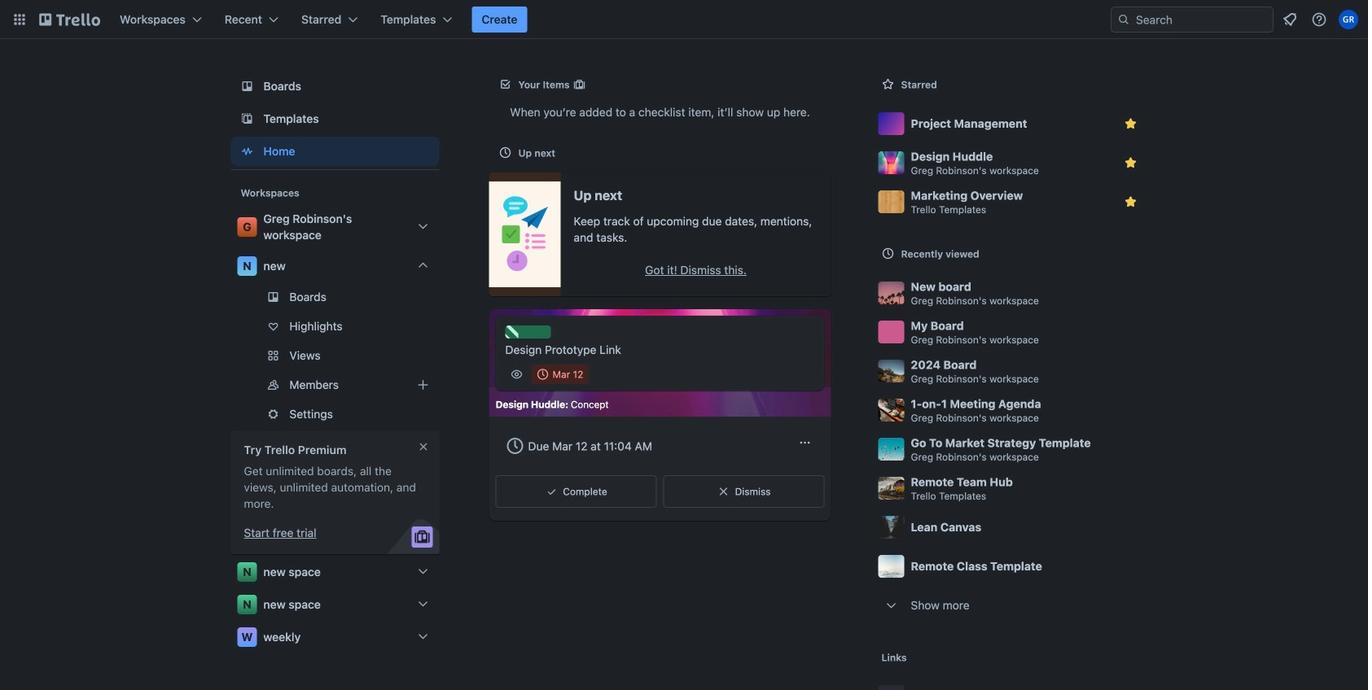Task type: vqa. For each thing, say whether or not it's contained in the screenshot.
the Primary ELEMENT in the top of the page
yes



Task type: describe. For each thing, give the bounding box(es) containing it.
primary element
[[0, 0, 1368, 39]]

open information menu image
[[1311, 11, 1327, 28]]

click to unstar marketing overview. it will be removed from your starred list. image
[[1123, 194, 1139, 210]]

board image
[[237, 77, 257, 96]]

search image
[[1117, 13, 1130, 26]]

Search field
[[1130, 8, 1273, 31]]

0 notifications image
[[1280, 10, 1300, 29]]



Task type: locate. For each thing, give the bounding box(es) containing it.
click to unstar project management. it will be removed from your starred list. image
[[1123, 116, 1139, 132]]

back to home image
[[39, 7, 100, 33]]

color: green, title: none image
[[505, 326, 551, 339]]

click to unstar design huddle . it will be removed from your starred list. image
[[1123, 155, 1139, 171]]

greg robinson (gregrobinson96) image
[[1339, 10, 1358, 29]]

home image
[[237, 142, 257, 161]]

add image
[[413, 375, 433, 395]]

template board image
[[237, 109, 257, 129]]



